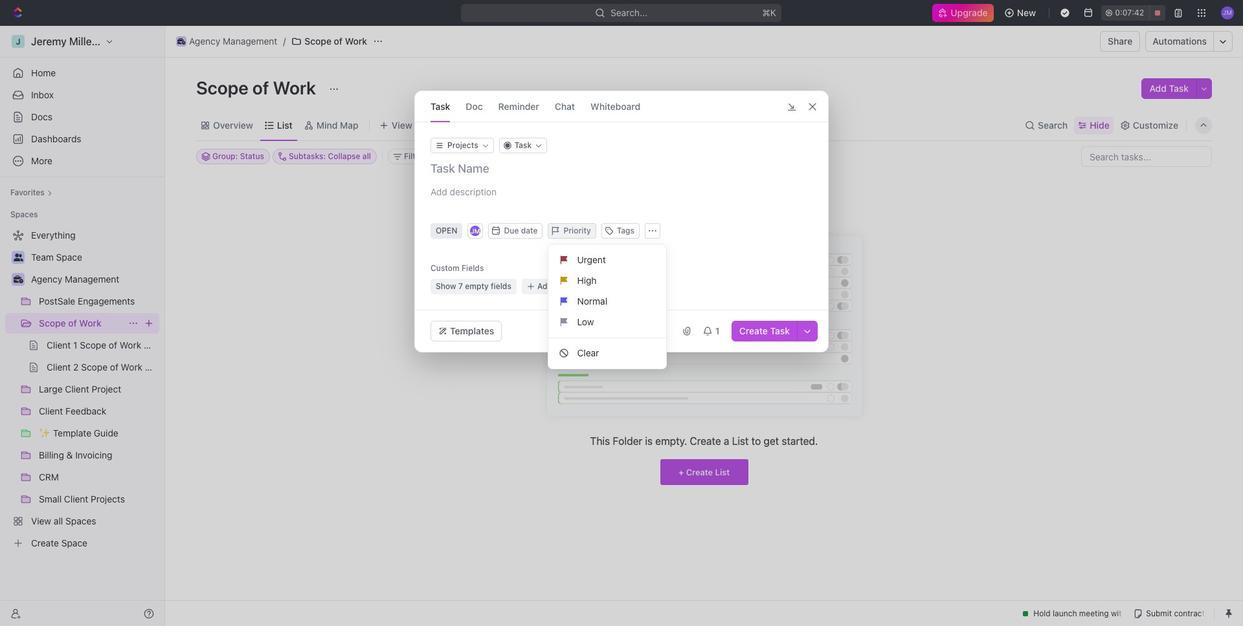 Task type: locate. For each thing, give the bounding box(es) containing it.
get
[[764, 436, 779, 447]]

1 vertical spatial management
[[65, 274, 119, 285]]

1 horizontal spatial scope
[[196, 77, 249, 98]]

list right a
[[732, 436, 749, 447]]

1 horizontal spatial fields
[[581, 282, 602, 291]]

0 horizontal spatial fields
[[491, 282, 512, 291]]

upgrade
[[950, 7, 987, 18]]

create task button
[[732, 321, 798, 342]]

⌘k
[[763, 7, 777, 18]]

1 horizontal spatial of
[[252, 77, 269, 98]]

custom fields
[[431, 264, 484, 273]]

1 vertical spatial business time image
[[13, 276, 23, 284]]

tree
[[5, 225, 159, 554]]

inbox link
[[5, 85, 159, 106]]

overview link
[[210, 116, 253, 134]]

scope of work inside sidebar navigation
[[39, 318, 102, 329]]

docs link
[[5, 107, 159, 128]]

0 vertical spatial list
[[277, 119, 293, 130]]

0 vertical spatial task
[[1169, 83, 1189, 94]]

0 horizontal spatial management
[[65, 274, 119, 285]]

search button
[[1021, 116, 1072, 134]]

business time image inside tree
[[13, 276, 23, 284]]

0 horizontal spatial agency management link
[[31, 269, 157, 290]]

task for add task
[[1169, 83, 1189, 94]]

add inside button
[[537, 282, 552, 291]]

dashboards link
[[5, 129, 159, 150]]

1 vertical spatial scope of work link
[[39, 313, 123, 334]]

create task
[[739, 326, 790, 337]]

add left or
[[537, 282, 552, 291]]

high
[[577, 275, 597, 286]]

2 vertical spatial list
[[715, 467, 730, 478]]

create
[[739, 326, 768, 337], [690, 436, 721, 447], [686, 467, 713, 478]]

add
[[1150, 83, 1167, 94], [537, 282, 552, 291]]

0 vertical spatial scope of work link
[[288, 34, 370, 49]]

normal
[[577, 296, 608, 307]]

reminder
[[498, 101, 539, 112]]

new button
[[999, 3, 1044, 23]]

edit
[[564, 282, 579, 291]]

0 horizontal spatial hide
[[521, 152, 539, 161]]

scope of work
[[305, 36, 367, 47], [196, 77, 320, 98], [39, 318, 102, 329]]

1 vertical spatial add
[[537, 282, 552, 291]]

sidebar navigation
[[0, 26, 165, 627]]

favorites
[[10, 188, 45, 198]]

0 horizontal spatial scope of work link
[[39, 313, 123, 334]]

hide
[[1090, 119, 1110, 130], [521, 152, 539, 161]]

hide right search
[[1090, 119, 1110, 130]]

0 horizontal spatial add
[[537, 282, 552, 291]]

create inside create task button
[[739, 326, 768, 337]]

task
[[1169, 83, 1189, 94], [431, 101, 450, 112], [770, 326, 790, 337]]

2 vertical spatial task
[[770, 326, 790, 337]]

2 fields from the left
[[581, 282, 602, 291]]

priority button
[[548, 223, 596, 239]]

clear button
[[554, 343, 661, 364]]

fields right empty
[[491, 282, 512, 291]]

fields
[[462, 264, 484, 273]]

hide button
[[1074, 116, 1114, 134]]

agency inside tree
[[31, 274, 62, 285]]

2 vertical spatial scope
[[39, 318, 66, 329]]

agency management
[[189, 36, 277, 47], [31, 274, 119, 285]]

0 vertical spatial agency management link
[[173, 34, 281, 49]]

0 vertical spatial scope
[[305, 36, 332, 47]]

automations button
[[1146, 32, 1214, 51]]

whiteboard button
[[591, 91, 641, 122]]

tree containing agency management
[[5, 225, 159, 554]]

list down a
[[715, 467, 730, 478]]

agency management link
[[173, 34, 281, 49], [31, 269, 157, 290]]

hide down reminder button
[[521, 152, 539, 161]]

1 vertical spatial agency
[[31, 274, 62, 285]]

management
[[223, 36, 277, 47], [65, 274, 119, 285]]

high button
[[554, 271, 661, 291]]

list containing urgent
[[549, 250, 667, 364]]

2 horizontal spatial scope
[[305, 36, 332, 47]]

priority
[[564, 226, 591, 236]]

0 horizontal spatial of
[[68, 318, 77, 329]]

list
[[549, 250, 667, 364]]

empty
[[465, 282, 489, 291]]

1 fields from the left
[[491, 282, 512, 291]]

fields inside button
[[581, 282, 602, 291]]

of inside tree
[[68, 318, 77, 329]]

share button
[[1100, 31, 1141, 52]]

0 vertical spatial create
[[739, 326, 768, 337]]

agency
[[189, 36, 220, 47], [31, 274, 62, 285]]

0 vertical spatial of
[[334, 36, 343, 47]]

list
[[277, 119, 293, 130], [732, 436, 749, 447], [715, 467, 730, 478]]

0 vertical spatial agency management
[[189, 36, 277, 47]]

chat button
[[555, 91, 575, 122]]

1 horizontal spatial agency management
[[189, 36, 277, 47]]

home
[[31, 67, 56, 78]]

1 horizontal spatial management
[[223, 36, 277, 47]]

2 horizontal spatial of
[[334, 36, 343, 47]]

of
[[334, 36, 343, 47], [252, 77, 269, 98], [68, 318, 77, 329]]

0 horizontal spatial business time image
[[13, 276, 23, 284]]

0 vertical spatial business time image
[[177, 38, 185, 45]]

scope
[[305, 36, 332, 47], [196, 77, 249, 98], [39, 318, 66, 329]]

1 horizontal spatial scope of work link
[[288, 34, 370, 49]]

normal button
[[554, 291, 661, 312]]

add or edit fields button
[[522, 279, 607, 295]]

1 horizontal spatial task
[[770, 326, 790, 337]]

2 horizontal spatial list
[[732, 436, 749, 447]]

add up customize
[[1150, 83, 1167, 94]]

fields up normal
[[581, 282, 602, 291]]

scope of work link
[[288, 34, 370, 49], [39, 313, 123, 334]]

0 vertical spatial scope of work
[[305, 36, 367, 47]]

share
[[1108, 36, 1133, 47]]

2 vertical spatial work
[[79, 318, 102, 329]]

0 horizontal spatial agency
[[31, 274, 62, 285]]

0 horizontal spatial agency management
[[31, 274, 119, 285]]

this folder is empty. create a list to get started.
[[590, 436, 818, 447]]

work
[[345, 36, 367, 47], [273, 77, 316, 98], [79, 318, 102, 329]]

+
[[679, 467, 684, 478]]

1 vertical spatial work
[[273, 77, 316, 98]]

1 horizontal spatial business time image
[[177, 38, 185, 45]]

2 horizontal spatial task
[[1169, 83, 1189, 94]]

dialog
[[414, 91, 829, 353]]

fields
[[491, 282, 512, 291], [581, 282, 602, 291]]

+ create list
[[679, 467, 730, 478]]

0 horizontal spatial list
[[277, 119, 293, 130]]

is
[[645, 436, 653, 447]]

scope of work link inside tree
[[39, 313, 123, 334]]

business time image
[[177, 38, 185, 45], [13, 276, 23, 284]]

favorites button
[[5, 185, 57, 201]]

1 vertical spatial list
[[732, 436, 749, 447]]

spaces
[[10, 210, 38, 220]]

folder
[[613, 436, 643, 447]]

0 vertical spatial management
[[223, 36, 277, 47]]

add or edit fields
[[537, 282, 602, 291]]

doc button
[[466, 91, 483, 122]]

reminder button
[[498, 91, 539, 122]]

show
[[436, 282, 456, 291]]

1 horizontal spatial list
[[715, 467, 730, 478]]

2 horizontal spatial work
[[345, 36, 367, 47]]

1 vertical spatial task
[[431, 101, 450, 112]]

list left the mind
[[277, 119, 293, 130]]

1 horizontal spatial hide
[[1090, 119, 1110, 130]]

0 vertical spatial add
[[1150, 83, 1167, 94]]

1 vertical spatial agency management
[[31, 274, 119, 285]]

0 horizontal spatial work
[[79, 318, 102, 329]]

0 vertical spatial hide
[[1090, 119, 1110, 130]]

0 vertical spatial work
[[345, 36, 367, 47]]

0 vertical spatial agency
[[189, 36, 220, 47]]

low button
[[554, 312, 661, 333]]

1 horizontal spatial add
[[1150, 83, 1167, 94]]

1 vertical spatial of
[[252, 77, 269, 98]]

2 vertical spatial of
[[68, 318, 77, 329]]

add task button
[[1142, 78, 1197, 99]]

2 vertical spatial scope of work
[[39, 318, 102, 329]]

or
[[554, 282, 562, 291]]

add inside button
[[1150, 83, 1167, 94]]

inbox
[[31, 89, 54, 100]]

0 horizontal spatial scope
[[39, 318, 66, 329]]

new
[[1017, 7, 1036, 18]]

hide button
[[516, 149, 544, 164]]

1 vertical spatial hide
[[521, 152, 539, 161]]



Task type: describe. For each thing, give the bounding box(es) containing it.
task button
[[431, 91, 450, 122]]

list link
[[274, 116, 293, 134]]

1 horizontal spatial agency
[[189, 36, 220, 47]]

/
[[283, 36, 286, 47]]

7
[[458, 282, 463, 291]]

urgent
[[577, 254, 606, 266]]

list inside list link
[[277, 119, 293, 130]]

overview
[[213, 119, 253, 130]]

customize button
[[1116, 116, 1182, 134]]

doc
[[466, 101, 483, 112]]

1 vertical spatial agency management link
[[31, 269, 157, 290]]

0 horizontal spatial task
[[431, 101, 450, 112]]

1 vertical spatial create
[[690, 436, 721, 447]]

empty.
[[656, 436, 687, 447]]

clear
[[577, 348, 599, 359]]

to
[[752, 436, 761, 447]]

task for create task
[[770, 326, 790, 337]]

1 horizontal spatial work
[[273, 77, 316, 98]]

add for add task
[[1150, 83, 1167, 94]]

whiteboard
[[591, 101, 641, 112]]

1 horizontal spatial agency management link
[[173, 34, 281, 49]]

customize
[[1133, 119, 1179, 130]]

tree inside sidebar navigation
[[5, 225, 159, 554]]

agency management inside tree
[[31, 274, 119, 285]]

home link
[[5, 63, 159, 84]]

fields for show 7 empty fields
[[491, 282, 512, 291]]

search
[[1038, 119, 1068, 130]]

show 7 empty fields
[[436, 282, 512, 291]]

dashboards
[[31, 133, 81, 144]]

mind map
[[317, 119, 359, 130]]

add task
[[1150, 83, 1189, 94]]

fields for add or edit fields
[[581, 282, 602, 291]]

work inside tree
[[79, 318, 102, 329]]

0:07:42 button
[[1102, 5, 1166, 21]]

business time image inside agency management link
[[177, 38, 185, 45]]

this
[[590, 436, 610, 447]]

upgrade link
[[932, 4, 994, 22]]

priority button
[[548, 223, 596, 239]]

management inside tree
[[65, 274, 119, 285]]

hide inside button
[[521, 152, 539, 161]]

docs
[[31, 111, 52, 122]]

search...
[[611, 7, 648, 18]]

hide inside dropdown button
[[1090, 119, 1110, 130]]

automations
[[1153, 36, 1207, 47]]

started.
[[782, 436, 818, 447]]

mind
[[317, 119, 338, 130]]

urgent button
[[554, 250, 661, 271]]

scope inside tree
[[39, 318, 66, 329]]

chat
[[555, 101, 575, 112]]

mind map link
[[314, 116, 359, 134]]

custom
[[431, 264, 460, 273]]

add for add or edit fields
[[537, 282, 552, 291]]

map
[[340, 119, 359, 130]]

1 vertical spatial scope
[[196, 77, 249, 98]]

a
[[724, 436, 729, 447]]

Search tasks... text field
[[1082, 147, 1212, 166]]

dialog containing task
[[414, 91, 829, 353]]

Task Name text field
[[431, 161, 815, 177]]

1 vertical spatial scope of work
[[196, 77, 320, 98]]

0:07:42
[[1115, 8, 1144, 17]]

low
[[577, 317, 594, 328]]

2 vertical spatial create
[[686, 467, 713, 478]]



Task type: vqa. For each thing, say whether or not it's contained in the screenshot.
Tasks...
no



